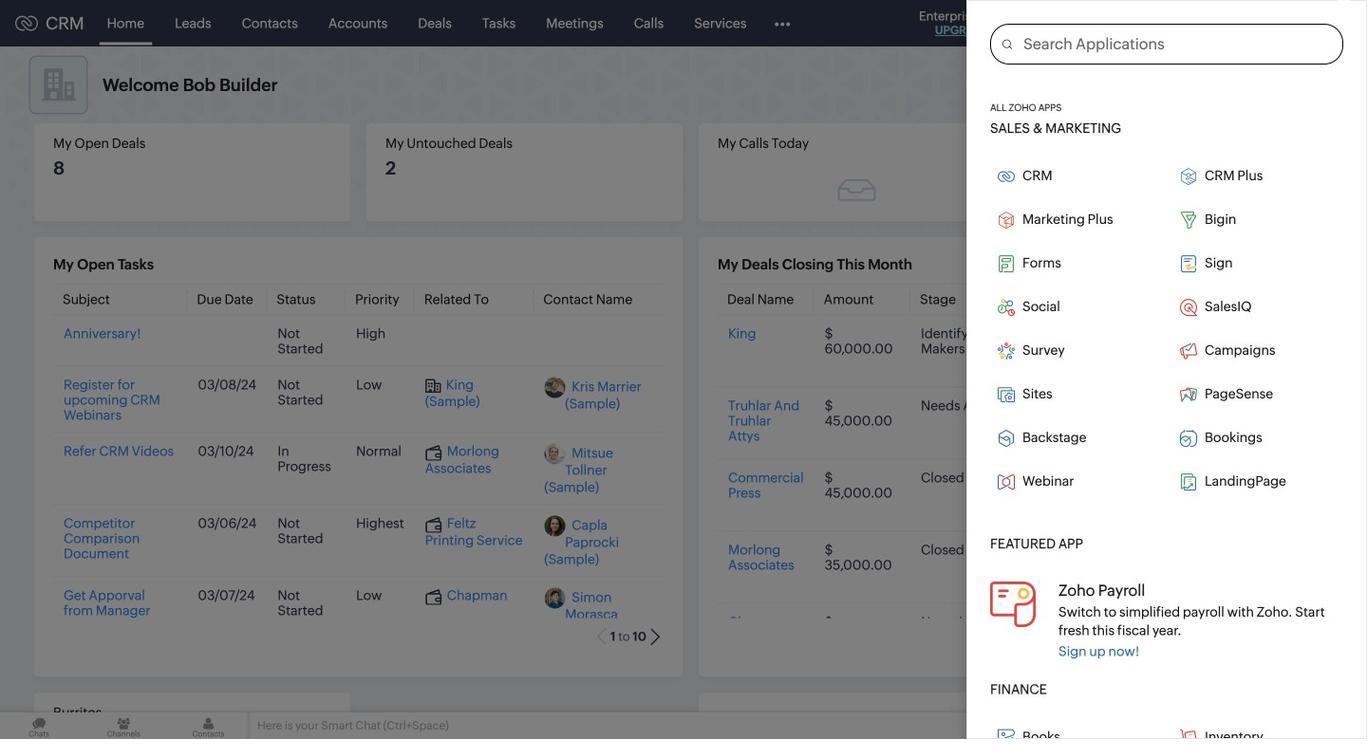 Task type: locate. For each thing, give the bounding box(es) containing it.
search image
[[1091, 15, 1107, 31]]

chats image
[[0, 713, 78, 740]]

zoho payroll image
[[990, 582, 1036, 627]]

Search Applications text field
[[1012, 25, 1343, 63]]



Task type: vqa. For each thing, say whether or not it's contained in the screenshot.
the bottommost Phone
no



Task type: describe. For each thing, give the bounding box(es) containing it.
channels image
[[85, 713, 163, 740]]

logo image
[[15, 16, 38, 31]]

contacts image
[[169, 713, 247, 740]]

create menu image
[[1044, 12, 1068, 35]]

create menu element
[[1033, 0, 1080, 46]]

search element
[[1080, 0, 1118, 47]]



